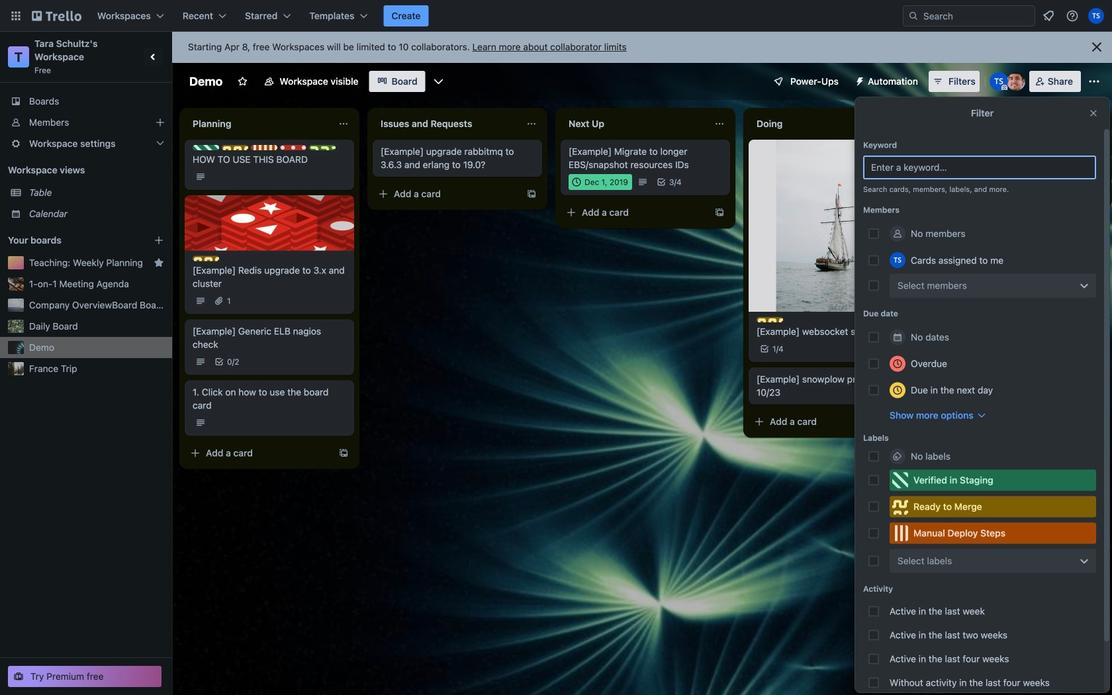 Task type: describe. For each thing, give the bounding box(es) containing it.
1 vertical spatial color: green, title: "verified in staging" element
[[890, 470, 1096, 491]]

james peterson (jamespeterson93) image
[[897, 341, 913, 357]]

0 horizontal spatial color: orange, title: "manual deploy steps" element
[[251, 145, 277, 150]]

2 horizontal spatial create from template… image
[[714, 207, 725, 218]]

add board image
[[154, 235, 164, 246]]

0 vertical spatial color: green, title: "verified in staging" element
[[193, 145, 219, 150]]

create from template… image
[[902, 416, 913, 427]]

this member is an admin of this board. image
[[1002, 85, 1008, 91]]

back to home image
[[32, 5, 81, 26]]

1 vertical spatial color: orange, title: "manual deploy steps" element
[[890, 523, 1096, 544]]

search image
[[908, 11, 919, 21]]

sm image
[[850, 71, 868, 89]]



Task type: vqa. For each thing, say whether or not it's contained in the screenshot.
work to the top
no



Task type: locate. For each thing, give the bounding box(es) containing it.
color: orange, title: "manual deploy steps" element
[[251, 145, 277, 150], [890, 523, 1096, 544]]

color: green, title: "verified in staging" element
[[193, 145, 219, 150], [890, 470, 1096, 491]]

0 horizontal spatial tara schultz (taraschultz7) image
[[990, 72, 1008, 91]]

0 horizontal spatial create from template… image
[[338, 448, 349, 458]]

Search field
[[903, 5, 1036, 26]]

tara schultz (taraschultz7) image
[[1089, 8, 1104, 24], [990, 72, 1008, 91]]

1 horizontal spatial color: orange, title: "manual deploy steps" element
[[890, 523, 1096, 544]]

open information menu image
[[1066, 9, 1079, 23]]

tara schultz (taraschultz7) image
[[890, 252, 906, 268]]

1 horizontal spatial create from template… image
[[526, 189, 537, 199]]

Board name text field
[[183, 71, 229, 92]]

0 notifications image
[[1041, 8, 1057, 24]]

starred icon image
[[154, 258, 164, 268]]

Enter a keyword… text field
[[863, 156, 1096, 179]]

star or unstar board image
[[237, 76, 248, 87]]

create from template… image
[[526, 189, 537, 199], [714, 207, 725, 218], [338, 448, 349, 458]]

1 horizontal spatial color: green, title: "verified in staging" element
[[890, 470, 1096, 491]]

None checkbox
[[569, 174, 632, 190]]

color: yellow, title: "ready to merge" element
[[222, 145, 248, 150], [193, 256, 219, 261], [757, 317, 783, 322], [890, 496, 1096, 517]]

0 horizontal spatial color: green, title: "verified in staging" element
[[193, 145, 219, 150]]

color: lime, title: "secrets" element
[[309, 145, 336, 150]]

0 vertical spatial create from template… image
[[526, 189, 537, 199]]

0 vertical spatial tara schultz (taraschultz7) image
[[1089, 8, 1104, 24]]

workspace navigation collapse icon image
[[144, 48, 163, 66]]

james peterson (jamespeterson93) image
[[1007, 72, 1025, 91]]

close popover image
[[1089, 108, 1099, 119]]

color: red, title: "unshippable!" element
[[280, 145, 307, 150]]

None text field
[[185, 113, 333, 134], [373, 113, 521, 134], [561, 113, 709, 134], [749, 113, 897, 134], [185, 113, 333, 134], [373, 113, 521, 134], [561, 113, 709, 134], [749, 113, 897, 134]]

show menu image
[[1088, 75, 1101, 88]]

0 vertical spatial color: orange, title: "manual deploy steps" element
[[251, 145, 277, 150]]

1 vertical spatial create from template… image
[[714, 207, 725, 218]]

primary element
[[0, 0, 1112, 32]]

1 horizontal spatial tara schultz (taraschultz7) image
[[1089, 8, 1104, 24]]

2 vertical spatial create from template… image
[[338, 448, 349, 458]]

your boards with 6 items element
[[8, 232, 134, 248]]

1 vertical spatial tara schultz (taraschultz7) image
[[990, 72, 1008, 91]]

customize views image
[[432, 75, 445, 88]]



